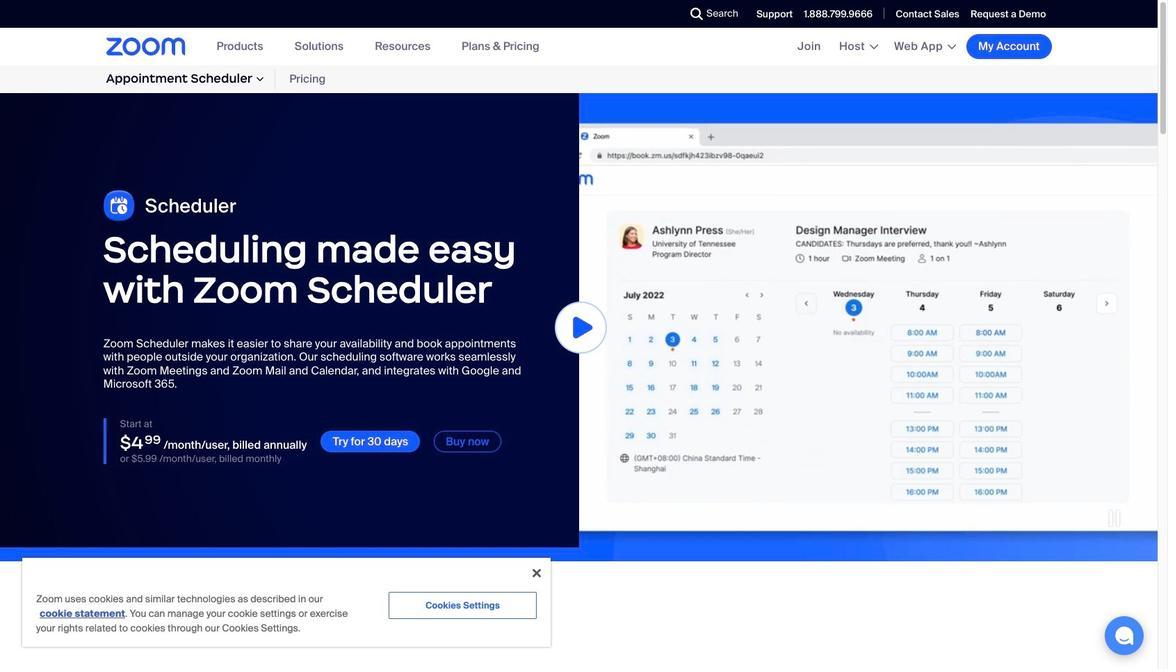 Task type: describe. For each thing, give the bounding box(es) containing it.
search image
[[691, 8, 703, 20]]

video player application
[[579, 93, 1158, 562]]

search image
[[691, 8, 703, 20]]

zoom logo image
[[106, 38, 185, 55]]

open chat image
[[1115, 627, 1135, 646]]



Task type: vqa. For each thing, say whether or not it's contained in the screenshot.
blog
no



Task type: locate. For each thing, give the bounding box(es) containing it.
main content
[[0, 93, 1158, 670]]

privacy alert dialog
[[22, 559, 551, 648]]

scheduler image
[[103, 191, 270, 221]]

None search field
[[640, 3, 694, 25]]



